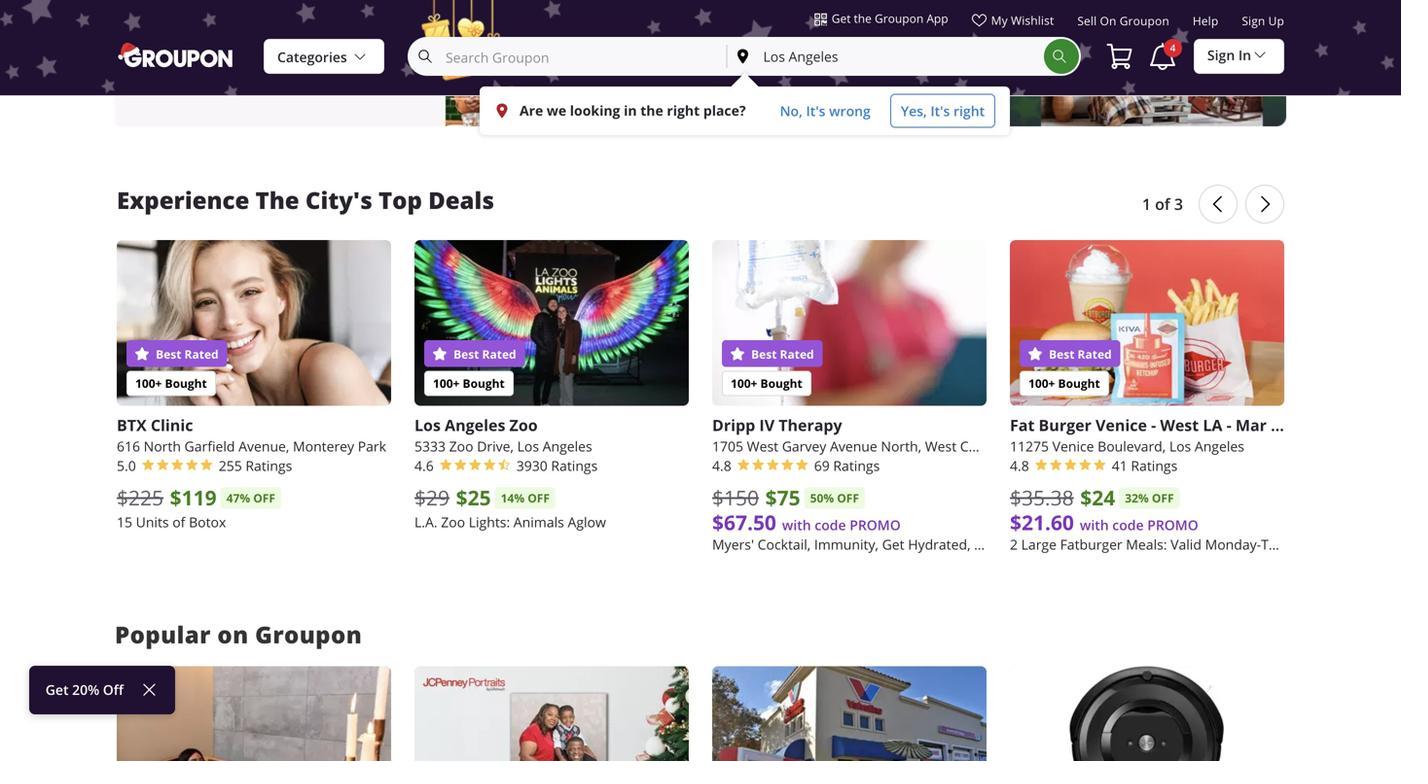 Task type: locate. For each thing, give the bounding box(es) containing it.
get for get 20% off
[[45, 682, 69, 700]]

dive into holiday magic image
[[660, 0, 1286, 126]]

no, it's wrong button
[[770, 94, 880, 128]]

best up burger
[[1049, 346, 1075, 363]]

search image
[[1052, 49, 1067, 64]]

1
[[1142, 193, 1151, 215]]

1 vertical spatial therapy
[[1086, 536, 1138, 554]]

2 off from the left
[[528, 490, 550, 507]]

100+ for $25
[[433, 375, 460, 392]]

rated up 'los angeles zoo 5333 zoo drive, los angeles'
[[482, 346, 516, 363]]

rated up 'clinic'
[[184, 346, 219, 363]]

69 ratings
[[814, 457, 880, 475]]

off right 50%
[[837, 490, 859, 507]]

on right popular
[[217, 619, 249, 651]]

bought for $25
[[463, 375, 505, 392]]

4 bought from the left
[[1058, 375, 1100, 392]]

it's inside button
[[806, 102, 826, 120]]

list
[[287, 0, 306, 7]]

your
[[256, 0, 284, 7]]

-
[[1151, 415, 1156, 436], [1227, 415, 1232, 436]]

0 vertical spatial venice
[[1096, 415, 1147, 436]]

0 horizontal spatial get
[[45, 682, 69, 700]]

with inside the start checking off your list with these amazing offers!
[[146, 8, 173, 25]]

code up meals:
[[1113, 516, 1144, 534]]

of inside $225 $119 47% off 15 units of botox
[[172, 514, 185, 532]]

groupon for sell on groupon
[[1120, 13, 1169, 29]]

3 bought from the left
[[760, 375, 803, 392]]

$150 $75 50% off $67.50 with code promo myers' cocktail, immunity, get hydrated, or beauty bag: iv therapy session
[[712, 484, 1189, 554]]

with up cocktail,
[[782, 516, 811, 534]]

best up dripp on the right bottom of page
[[751, 346, 777, 363]]

it's for no,
[[806, 102, 826, 120]]

these
[[176, 8, 210, 25]]

iv inside dripp iv therapy 1705 west garvey avenue north, west covina
[[759, 415, 775, 436]]

venice up boulevard,
[[1096, 415, 1147, 436]]

1 4.8 from the left
[[712, 457, 732, 475]]

zoo right l.a.
[[441, 514, 465, 532]]

rated up burger
[[1078, 346, 1112, 363]]

iv right the "bag:"
[[1070, 536, 1082, 554]]

best rated
[[153, 346, 219, 363], [451, 346, 516, 363], [748, 346, 814, 363], [1046, 346, 1112, 363]]

0 horizontal spatial of
[[172, 514, 185, 532]]

0 horizontal spatial angeles
[[445, 415, 505, 436]]

100+ up fat
[[1029, 375, 1055, 392]]

venice down burger
[[1053, 438, 1094, 456]]

1705
[[712, 438, 743, 456]]

2 promo from the left
[[1147, 516, 1199, 534]]

1 best rated from the left
[[153, 346, 219, 363]]

popular
[[115, 619, 211, 651]]

100+ bought up dripp on the right bottom of page
[[731, 375, 803, 392]]

1 100+ from the left
[[135, 375, 162, 392]]

right inside button
[[954, 102, 985, 120]]

of right units on the left of the page
[[172, 514, 185, 532]]

4.8 down 1705
[[712, 457, 732, 475]]

2 100+ from the left
[[433, 375, 460, 392]]

dripp iv therapy 1705 west garvey avenue north, west covina
[[712, 415, 1003, 456]]

sign for sign in
[[1208, 46, 1235, 64]]

code for $75
[[815, 516, 846, 534]]

groupon for popular on groupon
[[255, 619, 362, 651]]

with
[[146, 8, 173, 25], [782, 516, 811, 534], [1080, 516, 1109, 534]]

1 vertical spatial sign
[[1208, 46, 1235, 64]]

0 horizontal spatial west
[[747, 438, 779, 456]]

best rated up burger
[[1046, 346, 1112, 363]]

1 horizontal spatial promo
[[1147, 516, 1199, 534]]

iv
[[759, 415, 775, 436], [1070, 536, 1082, 554]]

angeles
[[445, 415, 505, 436], [543, 438, 592, 456], [1195, 438, 1244, 456]]

off
[[253, 490, 275, 507], [528, 490, 550, 507], [837, 490, 859, 507], [1152, 490, 1174, 507]]

2 best from the left
[[454, 346, 479, 363]]

rated for $25
[[482, 346, 516, 363]]

bought for $24
[[1058, 375, 1100, 392]]

0 horizontal spatial 4.8
[[712, 457, 732, 475]]

2 - from the left
[[1227, 415, 1232, 436]]

2 bought from the left
[[463, 375, 505, 392]]

groupon inside sell on groupon link
[[1120, 13, 1169, 29]]

1 100+ bought from the left
[[135, 375, 207, 392]]

100+ bought for $25
[[433, 375, 505, 392]]

0 horizontal spatial therapy
[[779, 415, 842, 436]]

la
[[1203, 415, 1223, 436]]

venice
[[1096, 415, 1147, 436], [1053, 438, 1094, 456]]

experience
[[117, 184, 249, 216]]

garvey
[[782, 438, 826, 456]]

we
[[547, 101, 566, 120]]

0 vertical spatial the
[[854, 11, 872, 26]]

with for $75
[[782, 516, 811, 534]]

ratings down avenue
[[833, 457, 880, 475]]

right left place? on the top of page
[[667, 101, 700, 120]]

100+ up 5333 on the bottom
[[433, 375, 460, 392]]

1 horizontal spatial angeles
[[543, 438, 592, 456]]

west inside fat burger venice - west la - mar vist 11275 venice boulevard, los angeles
[[1160, 415, 1199, 436]]

0 vertical spatial of
[[1155, 193, 1170, 215]]

of right 1
[[1155, 193, 1170, 215]]

3 best rated from the left
[[748, 346, 814, 363]]

3 100+ bought from the left
[[731, 375, 803, 392]]

100+ for $24
[[1029, 375, 1055, 392]]

3 100+ from the left
[[731, 375, 757, 392]]

1 vertical spatial get
[[882, 536, 905, 554]]

2 ratings from the left
[[551, 457, 598, 475]]

best for $75
[[751, 346, 777, 363]]

100+
[[135, 375, 162, 392], [433, 375, 460, 392], [731, 375, 757, 392], [1029, 375, 1055, 392]]

cocktail,
[[758, 536, 811, 554]]

616
[[117, 438, 140, 456]]

best rated for $24
[[1046, 346, 1112, 363]]

4 best from the left
[[1049, 346, 1075, 363]]

1 horizontal spatial the
[[854, 11, 872, 26]]

it's
[[806, 102, 826, 120], [931, 102, 950, 120]]

it's right yes,
[[931, 102, 950, 120]]

0 horizontal spatial it's
[[806, 102, 826, 120]]

sell
[[1078, 13, 1097, 29]]

0 horizontal spatial -
[[1151, 415, 1156, 436]]

2 code from the left
[[1113, 516, 1144, 534]]

1 vertical spatial iv
[[1070, 536, 1082, 554]]

ratings down avenue,
[[246, 457, 292, 475]]

$35.38 $24 32% off $21.60 with code promo 2 large fatburger meals: valid monday-thursday
[[1010, 484, 1320, 554]]

it's for yes,
[[931, 102, 950, 120]]

2 100+ bought from the left
[[433, 375, 505, 392]]

get left hydrated,
[[882, 536, 905, 554]]

los inside fat burger venice - west la - mar vist 11275 venice boulevard, los angeles
[[1169, 438, 1191, 456]]

2 horizontal spatial angeles
[[1195, 438, 1244, 456]]

it's right no,
[[806, 102, 826, 120]]

los up "3930" on the bottom left of the page
[[517, 438, 539, 456]]

off inside $225 $119 47% off 15 units of botox
[[253, 490, 275, 507]]

1 rated from the left
[[184, 346, 219, 363]]

rated up garvey
[[780, 346, 814, 363]]

2 horizontal spatial with
[[1080, 516, 1109, 534]]

rated for $119
[[184, 346, 219, 363]]

get for get the groupon app
[[832, 11, 851, 26]]

best rated up 'los angeles zoo 5333 zoo drive, los angeles'
[[451, 346, 516, 363]]

offers!
[[268, 8, 307, 25]]

2 horizontal spatial west
[[1160, 415, 1199, 436]]

get
[[832, 11, 851, 26], [882, 536, 905, 554], [45, 682, 69, 700]]

the right in at the left of page
[[640, 101, 663, 120]]

are we looking in the right place?
[[520, 101, 746, 120]]

2 it's from the left
[[931, 102, 950, 120]]

get inside button
[[832, 11, 851, 26]]

off right 32%
[[1152, 490, 1174, 507]]

the up los angeles search field
[[854, 11, 872, 26]]

therapy inside $150 $75 50% off $67.50 with code promo myers' cocktail, immunity, get hydrated, or beauty bag: iv therapy session
[[1086, 536, 1138, 554]]

ratings for $119
[[246, 457, 292, 475]]

best up 'los angeles zoo 5333 zoo drive, los angeles'
[[454, 346, 479, 363]]

1 horizontal spatial get
[[832, 11, 851, 26]]

zoo up drive,
[[509, 415, 538, 436]]

100+ up btx
[[135, 375, 162, 392]]

off inside $29 $25 14% off l.a. zoo lights: animals aglow
[[528, 490, 550, 507]]

1 horizontal spatial groupon
[[875, 11, 924, 26]]

off inside $150 $75 50% off $67.50 with code promo myers' cocktail, immunity, get hydrated, or beauty bag: iv therapy session
[[837, 490, 859, 507]]

100+ bought up 'los angeles zoo 5333 zoo drive, los angeles'
[[433, 375, 505, 392]]

1 horizontal spatial it's
[[931, 102, 950, 120]]

1 horizontal spatial sign
[[1242, 13, 1265, 29]]

code inside $35.38 $24 32% off $21.60 with code promo 2 large fatburger meals: valid monday-thursday
[[1113, 516, 1144, 534]]

1 off from the left
[[253, 490, 275, 507]]

bought up 'clinic'
[[165, 375, 207, 392]]

3 off from the left
[[837, 490, 859, 507]]

therapy down $24
[[1086, 536, 1138, 554]]

1 horizontal spatial therapy
[[1086, 536, 1138, 554]]

code
[[815, 516, 846, 534], [1113, 516, 1144, 534]]

up
[[1269, 13, 1284, 29]]

off right 47% at the left
[[253, 490, 275, 507]]

sign left 'in'
[[1208, 46, 1235, 64]]

get inside $150 $75 50% off $67.50 with code promo myers' cocktail, immunity, get hydrated, or beauty bag: iv therapy session
[[882, 536, 905, 554]]

off up animals
[[528, 490, 550, 507]]

deals
[[428, 184, 494, 216]]

promo up immunity,
[[850, 516, 901, 534]]

1 vertical spatial on
[[217, 619, 249, 651]]

best up 'clinic'
[[156, 346, 181, 363]]

therapy up garvey
[[779, 415, 842, 436]]

1 bought from the left
[[165, 375, 207, 392]]

2 right from the left
[[954, 102, 985, 120]]

2 horizontal spatial los
[[1169, 438, 1191, 456]]

code inside $150 $75 50% off $67.50 with code promo myers' cocktail, immunity, get hydrated, or beauty bag: iv therapy session
[[815, 516, 846, 534]]

get up los angeles search field
[[832, 11, 851, 26]]

off inside $35.38 $24 32% off $21.60 with code promo 2 large fatburger meals: valid monday-thursday
[[1152, 490, 1174, 507]]

0 horizontal spatial the
[[640, 101, 663, 120]]

bought up burger
[[1058, 375, 1100, 392]]

groupon image
[[117, 41, 236, 69]]

groupon inside button
[[875, 11, 924, 26]]

best rated up 'clinic'
[[153, 346, 219, 363]]

3 rated from the left
[[780, 346, 814, 363]]

2 vertical spatial get
[[45, 682, 69, 700]]

4.8
[[712, 457, 732, 475], [1010, 457, 1029, 475]]

the
[[255, 184, 299, 216]]

4 off from the left
[[1152, 490, 1174, 507]]

ratings right "3930" on the bottom left of the page
[[551, 457, 598, 475]]

with down "start" in the top left of the page
[[146, 8, 173, 25]]

sign left up
[[1242, 13, 1265, 29]]

it's inside button
[[931, 102, 950, 120]]

yes,
[[901, 102, 927, 120]]

4 100+ from the left
[[1029, 375, 1055, 392]]

1 horizontal spatial -
[[1227, 415, 1232, 436]]

2 horizontal spatial get
[[882, 536, 905, 554]]

1 horizontal spatial iv
[[1070, 536, 1082, 554]]

monday-
[[1205, 536, 1261, 554]]

in
[[624, 101, 637, 120]]

zoo right 5333 on the bottom
[[449, 438, 473, 456]]

therapy
[[779, 415, 842, 436], [1086, 536, 1138, 554]]

4.8 for $21.60
[[1010, 457, 1029, 475]]

0 vertical spatial iv
[[759, 415, 775, 436]]

los up 5333 on the bottom
[[415, 415, 441, 436]]

with for $24
[[1080, 516, 1109, 534]]

255
[[219, 457, 242, 475]]

1 horizontal spatial code
[[1113, 516, 1144, 534]]

angeles up the 3930 ratings
[[543, 438, 592, 456]]

1 vertical spatial venice
[[1053, 438, 1094, 456]]

the
[[854, 11, 872, 26], [640, 101, 663, 120]]

iv right dripp on the right bottom of page
[[759, 415, 775, 436]]

angeles up drive,
[[445, 415, 505, 436]]

no, it's wrong
[[780, 102, 871, 120]]

sign up
[[1242, 13, 1284, 29]]

0 horizontal spatial right
[[667, 101, 700, 120]]

promo inside $35.38 $24 32% off $21.60 with code promo 2 large fatburger meals: valid monday-thursday
[[1147, 516, 1199, 534]]

bought
[[165, 375, 207, 392], [463, 375, 505, 392], [760, 375, 803, 392], [1058, 375, 1100, 392]]

avenue
[[830, 438, 877, 456]]

3
[[1174, 193, 1183, 215]]

my
[[991, 13, 1008, 28]]

right right yes,
[[954, 102, 985, 120]]

$24
[[1080, 484, 1115, 512]]

0 horizontal spatial groupon
[[255, 619, 362, 651]]

on right sell
[[1100, 13, 1117, 29]]

255 ratings
[[219, 457, 292, 475]]

4.8 down 11275
[[1010, 457, 1029, 475]]

3 ratings from the left
[[833, 457, 880, 475]]

- right la
[[1227, 415, 1232, 436]]

1 ratings from the left
[[246, 457, 292, 475]]

on for sell
[[1100, 13, 1117, 29]]

beauty
[[992, 536, 1036, 554]]

100+ bought up burger
[[1029, 375, 1100, 392]]

bought up 'los angeles zoo 5333 zoo drive, los angeles'
[[463, 375, 505, 392]]

drive,
[[477, 438, 514, 456]]

looking
[[570, 101, 620, 120]]

0 horizontal spatial promo
[[850, 516, 901, 534]]

yes, it's right
[[901, 102, 985, 120]]

west right north, on the right bottom
[[925, 438, 957, 456]]

best rated up dripp on the right bottom of page
[[748, 346, 814, 363]]

Search Groupon search field
[[410, 39, 726, 74]]

2 horizontal spatial groupon
[[1120, 13, 1169, 29]]

checking
[[179, 0, 233, 7]]

north
[[144, 438, 181, 456]]

50%
[[810, 490, 834, 507]]

$29 $25 14% off l.a. zoo lights: animals aglow
[[415, 484, 606, 532]]

promo for $75
[[850, 516, 901, 534]]

angeles down la
[[1195, 438, 1244, 456]]

2 rated from the left
[[482, 346, 516, 363]]

0 horizontal spatial with
[[146, 8, 173, 25]]

sign inside button
[[1208, 46, 1235, 64]]

0 vertical spatial get
[[832, 11, 851, 26]]

100+ bought for $75
[[731, 375, 803, 392]]

bag:
[[1039, 536, 1067, 554]]

1 vertical spatial zoo
[[449, 438, 473, 456]]

clinic
[[151, 415, 193, 436]]

ratings for $25
[[551, 457, 598, 475]]

promo up session
[[1147, 516, 1199, 534]]

0 horizontal spatial iv
[[759, 415, 775, 436]]

ratings down boulevard,
[[1131, 457, 1178, 475]]

1 horizontal spatial right
[[954, 102, 985, 120]]

get left 20%
[[45, 682, 69, 700]]

3 best from the left
[[751, 346, 777, 363]]

4 ratings from the left
[[1131, 457, 1178, 475]]

1 promo from the left
[[850, 516, 901, 534]]

0 vertical spatial therapy
[[779, 415, 842, 436]]

los angeles zoo 5333 zoo drive, los angeles
[[415, 415, 592, 456]]

0 horizontal spatial code
[[815, 516, 846, 534]]

0 horizontal spatial venice
[[1053, 438, 1094, 456]]

1 best from the left
[[156, 346, 181, 363]]

my wishlist
[[991, 13, 1054, 28]]

bought up garvey
[[760, 375, 803, 392]]

ratings for $75
[[833, 457, 880, 475]]

100+ up dripp on the right bottom of page
[[731, 375, 757, 392]]

west left la
[[1160, 415, 1199, 436]]

ratings for $24
[[1131, 457, 1178, 475]]

100+ bought up 'clinic'
[[135, 375, 207, 392]]

$67.50
[[712, 509, 776, 537]]

experience the city's top deals
[[117, 184, 494, 216]]

best for $25
[[454, 346, 479, 363]]

0 vertical spatial on
[[1100, 13, 1117, 29]]

0 horizontal spatial on
[[217, 619, 249, 651]]

4 best rated from the left
[[1046, 346, 1112, 363]]

2 best rated from the left
[[451, 346, 516, 363]]

with up fatburger
[[1080, 516, 1109, 534]]

fat
[[1010, 415, 1035, 436]]

1 vertical spatial of
[[172, 514, 185, 532]]

rated for $75
[[780, 346, 814, 363]]

32%
[[1125, 490, 1149, 507]]

west
[[1160, 415, 1199, 436], [747, 438, 779, 456], [925, 438, 957, 456]]

- up boulevard,
[[1151, 415, 1156, 436]]

1 horizontal spatial 4.8
[[1010, 457, 1029, 475]]

1 it's from the left
[[806, 102, 826, 120]]

4.6
[[415, 457, 434, 475]]

2 4.8 from the left
[[1010, 457, 1029, 475]]

with inside $150 $75 50% off $67.50 with code promo myers' cocktail, immunity, get hydrated, or beauty bag: iv therapy session
[[782, 516, 811, 534]]

$21.60
[[1010, 509, 1074, 537]]

1 code from the left
[[815, 516, 846, 534]]

west right 1705
[[747, 438, 779, 456]]

right
[[667, 101, 700, 120], [954, 102, 985, 120]]

2 vertical spatial zoo
[[441, 514, 465, 532]]

best rated for $75
[[748, 346, 814, 363]]

west for $75
[[747, 438, 779, 456]]

4 100+ bought from the left
[[1029, 375, 1100, 392]]

with inside $35.38 $24 32% off $21.60 with code promo 2 large fatburger meals: valid monday-thursday
[[1080, 516, 1109, 534]]

1 horizontal spatial on
[[1100, 13, 1117, 29]]

zoo
[[509, 415, 538, 436], [449, 438, 473, 456], [441, 514, 465, 532]]

4 rated from the left
[[1078, 346, 1112, 363]]

1 - from the left
[[1151, 415, 1156, 436]]

the inside button
[[854, 11, 872, 26]]

0 vertical spatial sign
[[1242, 13, 1265, 29]]

1 horizontal spatial with
[[782, 516, 811, 534]]

0 horizontal spatial sign
[[1208, 46, 1235, 64]]

promo inside $150 $75 50% off $67.50 with code promo myers' cocktail, immunity, get hydrated, or beauty bag: iv therapy session
[[850, 516, 901, 534]]

code up immunity,
[[815, 516, 846, 534]]

my wishlist link
[[972, 13, 1054, 36]]

los up 41 ratings
[[1169, 438, 1191, 456]]



Task type: vqa. For each thing, say whether or not it's contained in the screenshot.
$13.50
no



Task type: describe. For each thing, give the bounding box(es) containing it.
place?
[[703, 101, 746, 120]]

sign up link
[[1242, 13, 1284, 36]]

41
[[1112, 457, 1128, 475]]

session
[[1141, 536, 1189, 554]]

north,
[[881, 438, 922, 456]]

$225 $119 47% off 15 units of botox
[[117, 484, 275, 532]]

search element
[[1044, 39, 1079, 74]]

0 horizontal spatial los
[[415, 415, 441, 436]]

get 20% off
[[45, 682, 124, 700]]

1 vertical spatial the
[[640, 101, 663, 120]]

groupon for get the groupon app
[[875, 11, 924, 26]]

0 vertical spatial zoo
[[509, 415, 538, 436]]

park
[[358, 438, 386, 456]]

valid
[[1171, 536, 1202, 554]]

$150
[[712, 484, 759, 512]]

rated for $24
[[1078, 346, 1112, 363]]

covina
[[960, 438, 1003, 456]]

bought for $75
[[760, 375, 803, 392]]

iv inside $150 $75 50% off $67.50 with code promo myers' cocktail, immunity, get hydrated, or beauty bag: iv therapy session
[[1070, 536, 1082, 554]]

help
[[1193, 13, 1219, 29]]

4 button
[[1147, 39, 1182, 74]]

$35.38
[[1010, 484, 1074, 512]]

14%
[[501, 490, 525, 507]]

botox
[[189, 514, 226, 532]]

garfield
[[184, 438, 235, 456]]

popular on groupon
[[115, 619, 362, 651]]

4 button
[[1147, 39, 1182, 74]]

large
[[1021, 536, 1057, 554]]

west for $24
[[1160, 415, 1199, 436]]

11275
[[1010, 438, 1049, 456]]

or
[[974, 536, 988, 554]]

top
[[378, 184, 422, 216]]

4 unread items element
[[1164, 39, 1182, 57]]

Los Angeles search field
[[727, 39, 1044, 74]]

burger
[[1039, 415, 1092, 436]]

immunity,
[[814, 536, 879, 554]]

off for $75
[[837, 490, 859, 507]]

categories button
[[264, 39, 384, 75]]

100+ bought for $24
[[1029, 375, 1100, 392]]

41 ratings
[[1112, 457, 1178, 475]]

bought for $119
[[165, 375, 207, 392]]

1 horizontal spatial los
[[517, 438, 539, 456]]

code for $24
[[1113, 516, 1144, 534]]

units
[[136, 514, 169, 532]]

fat burger venice - west la - mar vist 11275 venice boulevard, los angeles
[[1010, 415, 1300, 456]]

with for checking
[[146, 8, 173, 25]]

are
[[520, 101, 543, 120]]

1 right from the left
[[667, 101, 700, 120]]

in
[[1239, 46, 1251, 64]]

5.0
[[117, 457, 136, 475]]

best rated for $119
[[153, 346, 219, 363]]

Search Groupon search field
[[408, 37, 1081, 76]]

off for $24
[[1152, 490, 1174, 507]]

sign in
[[1208, 46, 1251, 64]]

myers'
[[712, 536, 754, 554]]

dripp
[[712, 415, 755, 436]]

start checking off your list with these amazing offers!
[[146, 0, 307, 25]]

1 horizontal spatial west
[[925, 438, 957, 456]]

start
[[146, 0, 176, 7]]

2
[[1010, 536, 1018, 554]]

help link
[[1193, 13, 1219, 36]]

btx clinic 616 north garfield avenue, monterey park
[[117, 415, 386, 456]]

47%
[[226, 490, 250, 507]]

off for $119
[[253, 490, 275, 507]]

wrong
[[829, 102, 871, 120]]

city's
[[305, 184, 372, 216]]

angeles inside fat burger venice - west la - mar vist 11275 venice boulevard, los angeles
[[1195, 438, 1244, 456]]

on for popular
[[217, 619, 249, 651]]

off
[[103, 682, 124, 700]]

monterey
[[293, 438, 354, 456]]

get the groupon app
[[832, 11, 948, 26]]

5333
[[415, 438, 446, 456]]

lights:
[[469, 514, 510, 532]]

100+ for $75
[[731, 375, 757, 392]]

69
[[814, 457, 830, 475]]

sell on groupon
[[1078, 13, 1169, 29]]

best for $119
[[156, 346, 181, 363]]

vist
[[1271, 415, 1300, 436]]

l.a.
[[415, 514, 437, 532]]

yes, it's right button
[[890, 94, 996, 128]]

boulevard,
[[1098, 438, 1166, 456]]

fatburger
[[1060, 536, 1123, 554]]

mar
[[1236, 415, 1267, 436]]

amazing
[[213, 8, 265, 25]]

therapy inside dripp iv therapy 1705 west garvey avenue north, west covina
[[779, 415, 842, 436]]

zoo inside $29 $25 14% off l.a. zoo lights: animals aglow
[[441, 514, 465, 532]]

sell on groupon link
[[1078, 13, 1169, 36]]

1 horizontal spatial venice
[[1096, 415, 1147, 436]]

off for $25
[[528, 490, 550, 507]]

4.8 for $67.50
[[712, 457, 732, 475]]

1 horizontal spatial of
[[1155, 193, 1170, 215]]

hydrated,
[[908, 536, 971, 554]]

sign in button
[[1194, 38, 1284, 74]]

100+ bought for $119
[[135, 375, 207, 392]]

sign for sign up
[[1242, 13, 1265, 29]]

start checking off your list with these amazing offers! link
[[115, 0, 691, 126]]

promo for $24
[[1147, 516, 1199, 534]]

best for $24
[[1049, 346, 1075, 363]]

$29
[[415, 484, 450, 512]]

wishlist
[[1011, 13, 1054, 28]]

no,
[[780, 102, 803, 120]]

avenue,
[[239, 438, 289, 456]]

best rated for $25
[[451, 346, 516, 363]]

aglow
[[568, 514, 606, 532]]

100+ for $119
[[135, 375, 162, 392]]

3930
[[516, 457, 548, 475]]

animals
[[514, 514, 564, 532]]



